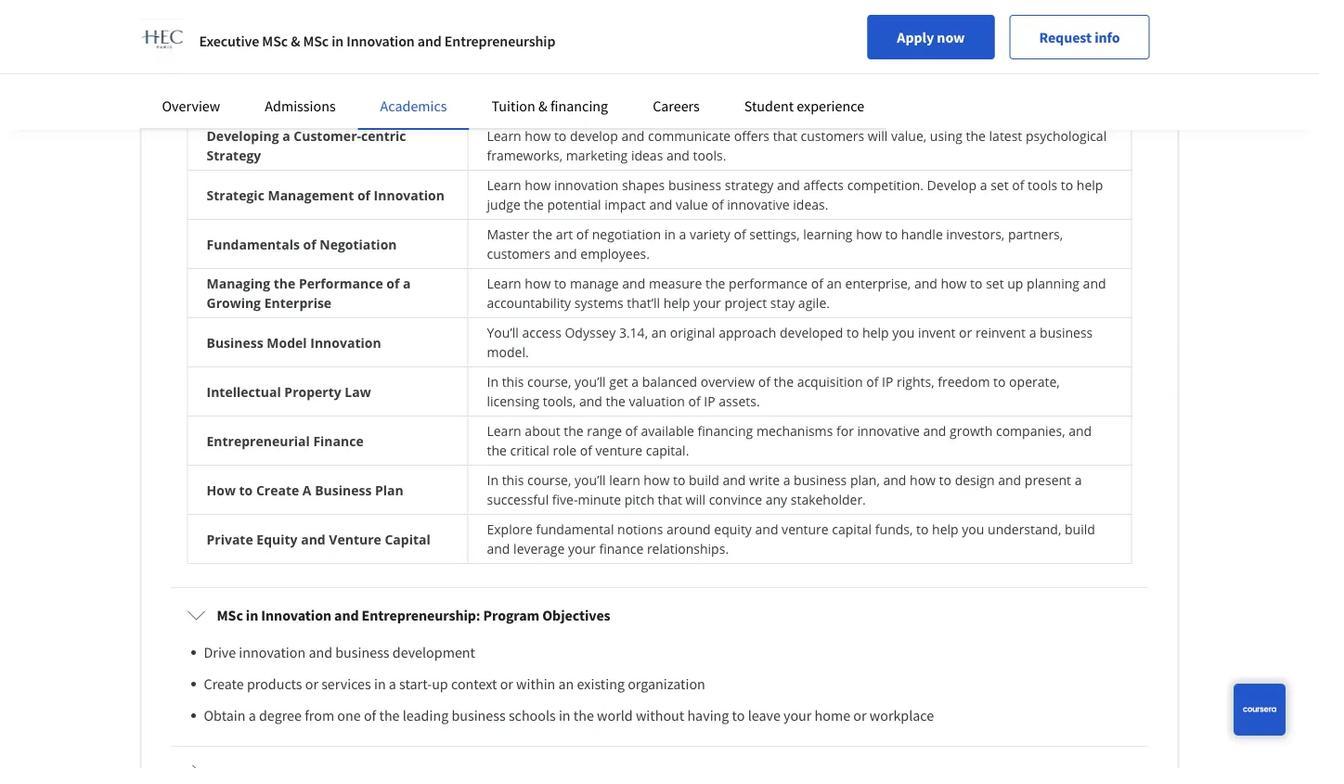 Task type: locate. For each thing, give the bounding box(es) containing it.
0 horizontal spatial manage
[[570, 275, 619, 293]]

to inside explore fundamental notions around equity and venture capital funds, to help you understand, build and leverage your finance relationships.
[[917, 521, 929, 539]]

1 vertical spatial venture
[[782, 521, 829, 539]]

in inside in this course, you'll get a balanced overview of the acquisition of ip rights, freedom to operate, licensing tools, and the valuation of ip assets.
[[487, 373, 499, 391]]

1 horizontal spatial an
[[652, 324, 667, 342]]

0 vertical spatial customers
[[801, 127, 865, 145]]

a right present
[[1075, 472, 1082, 489]]

in up licensing at the left bottom of page
[[487, 373, 499, 391]]

financing down assets.
[[698, 423, 753, 440]]

odyssey
[[565, 324, 616, 342]]

in this course, you'll learn how to build and write a business plan, and how to design and present a successful five-minute pitch that will convince any stakeholder.
[[487, 472, 1082, 509]]

1 vertical spatial an
[[652, 324, 667, 342]]

of inside 'list item'
[[364, 707, 376, 725]]

design
[[955, 472, 995, 489]]

the left "world"
[[574, 707, 594, 725]]

learn for learn how innovation shapes business strategy and affects competition. develop a set of tools to help judge the potential impact and value of innovative ideas.
[[487, 176, 522, 194]]

learn for learn new ways to sustainably manage and lead people toward a common vision.
[[487, 98, 522, 115]]

& left ways
[[539, 97, 548, 115]]

1 horizontal spatial financing
[[698, 423, 753, 440]]

business up stakeholder.
[[794, 472, 847, 489]]

a right toward
[[875, 98, 882, 115]]

0 horizontal spatial &
[[291, 32, 300, 50]]

new
[[525, 98, 550, 115]]

a inside developing a customer-centric strategy
[[283, 127, 290, 145]]

common
[[885, 98, 939, 115]]

4 learn from the top
[[487, 275, 522, 293]]

to left operate,
[[994, 373, 1006, 391]]

centric
[[361, 127, 406, 145]]

1 horizontal spatial build
[[1065, 521, 1096, 539]]

1 horizontal spatial create
[[256, 482, 299, 499]]

0 vertical spatial create
[[256, 482, 299, 499]]

1 horizontal spatial manage
[[675, 98, 724, 115]]

the inside the learn how to manage and measure the performance of an enterprise, and how to set up planning and accountability systems that'll help your project stay agile.
[[706, 275, 726, 293]]

learn
[[487, 98, 522, 115], [487, 127, 522, 145], [487, 176, 522, 194], [487, 275, 522, 293], [487, 423, 522, 440]]

0 horizontal spatial your
[[568, 541, 596, 558]]

will up around on the right bottom of page
[[686, 491, 706, 509]]

the down get in the left of the page
[[606, 393, 626, 411]]

a right performance
[[403, 275, 411, 293]]

0 vertical spatial set
[[991, 176, 1009, 194]]

how to create a business plan
[[207, 482, 404, 499]]

0 vertical spatial up
[[1008, 275, 1024, 293]]

innovation up potential
[[554, 176, 619, 194]]

strategy
[[207, 147, 261, 164]]

of up "agile."
[[811, 275, 824, 293]]

in up successful on the left of the page
[[487, 472, 499, 489]]

team up developing at left top
[[207, 98, 242, 115]]

an inside list item
[[559, 675, 574, 694]]

products
[[247, 675, 302, 694]]

up left planning
[[1008, 275, 1024, 293]]

and up that'll
[[623, 275, 646, 293]]

and inside dropdown button
[[334, 606, 359, 625]]

fundamentals of negotiation
[[207, 235, 397, 253]]

0 horizontal spatial team
[[207, 98, 242, 115]]

create up obtain
[[204, 675, 244, 694]]

1 vertical spatial your
[[568, 541, 596, 558]]

business down growing
[[207, 334, 264, 352]]

1 course, from the top
[[528, 373, 572, 391]]

1 vertical spatial in
[[487, 472, 499, 489]]

0 vertical spatial team
[[534, 22, 568, 41]]

you'll inside in this course, you'll learn how to build and write a business plan, and how to design and present a successful five-minute pitch that will convince any stakeholder.
[[575, 472, 606, 489]]

the up project
[[706, 275, 726, 293]]

financing up develop
[[551, 97, 608, 115]]

business inside learn how innovation shapes business strategy and affects competition. develop a set of tools to help judge the potential impact and value of innovative ideas.
[[669, 176, 722, 194]]

set inside learn how innovation shapes business strategy and affects competition. develop a set of tools to help judge the potential impact and value of innovative ideas.
[[991, 176, 1009, 194]]

law
[[345, 383, 371, 401]]

2 horizontal spatial msc
[[303, 32, 329, 50]]

understand,
[[988, 521, 1062, 539]]

1 horizontal spatial venture
[[782, 521, 829, 539]]

customers inside learn how to develop and communicate offers that customers will value, using the latest psychological frameworks, marketing ideas and tools.
[[801, 127, 865, 145]]

and inside list item
[[309, 644, 333, 662]]

growth
[[950, 423, 993, 440]]

1 learn from the top
[[487, 98, 522, 115]]

will left value,
[[868, 127, 888, 145]]

0 horizontal spatial customers
[[487, 245, 551, 263]]

1 vertical spatial you
[[962, 521, 985, 539]]

1 vertical spatial you'll
[[575, 472, 606, 489]]

your down fundamental
[[568, 541, 596, 558]]

in inside dropdown button
[[246, 606, 258, 625]]

1 horizontal spatial you
[[962, 521, 985, 539]]

request info
[[1040, 28, 1121, 46]]

1 vertical spatial set
[[986, 275, 1005, 293]]

learn inside the learn how to manage and measure the performance of an enterprise, and how to set up planning and accountability systems that'll help your project stay agile.
[[487, 275, 522, 293]]

2 this from the top
[[502, 472, 524, 489]]

in inside in this course, you'll learn how to build and write a business plan, and how to design and present a successful five-minute pitch that will convince any stakeholder.
[[487, 472, 499, 489]]

ip down overview
[[704, 393, 716, 411]]

of right range
[[626, 423, 638, 440]]

learn inside learn how innovation shapes business strategy and affects competition. develop a set of tools to help judge the potential impact and value of innovative ideas.
[[487, 176, 522, 194]]

degree
[[259, 707, 302, 725]]

2 horizontal spatial an
[[827, 275, 842, 293]]

to left the leave
[[732, 707, 745, 725]]

0 vertical spatial &
[[291, 32, 300, 50]]

2 course, from the top
[[528, 472, 572, 489]]

0 vertical spatial that
[[773, 127, 798, 145]]

how down "frameworks,"
[[525, 176, 551, 194]]

innovation up products
[[239, 644, 306, 662]]

present
[[1025, 472, 1072, 489]]

in for in this course, you'll get a balanced overview of the acquisition of ip rights, freedom to operate, licensing tools, and the valuation of ip assets.
[[487, 373, 499, 391]]

0 horizontal spatial create
[[204, 675, 244, 694]]

msc up drive on the left bottom of page
[[217, 606, 243, 625]]

leave
[[748, 707, 781, 725]]

ip left rights,
[[882, 373, 894, 391]]

freedom
[[938, 373, 990, 391]]

1 horizontal spatial project
[[571, 22, 615, 41]]

0 horizontal spatial ip
[[704, 393, 716, 411]]

reinvent
[[976, 324, 1026, 342]]

a up any
[[784, 472, 791, 489]]

1 vertical spatial customers
[[487, 245, 551, 263]]

0 vertical spatial course,
[[528, 373, 572, 391]]

in inside list item
[[374, 675, 386, 694]]

one
[[337, 707, 361, 725]]

the up the enterprise
[[274, 275, 296, 293]]

1 horizontal spatial your
[[694, 294, 721, 312]]

0 horizontal spatial up
[[432, 675, 448, 694]]

tools,
[[543, 393, 576, 411]]

5 learn from the top
[[487, 423, 522, 440]]

your inside the learn how to manage and measure the performance of an enterprise, and how to set up planning and accountability systems that'll help your project stay agile.
[[694, 294, 721, 312]]

list
[[195, 642, 1133, 727]]

and up the convince
[[723, 472, 746, 489]]

a inside list item
[[389, 675, 396, 694]]

innovation inside dropdown button
[[261, 606, 332, 625]]

how up "frameworks,"
[[525, 127, 551, 145]]

and left growth
[[924, 423, 947, 440]]

1 horizontal spatial &
[[539, 97, 548, 115]]

0 vertical spatial manage
[[675, 98, 724, 115]]

2 you'll from the top
[[575, 472, 606, 489]]

to left design
[[940, 472, 952, 489]]

tools.
[[693, 147, 727, 164]]

1 this from the top
[[502, 373, 524, 391]]

a inside learn how innovation shapes business strategy and affects competition. develop a set of tools to help judge the potential impact and value of innovative ideas.
[[981, 176, 988, 194]]

in for in this course, you'll learn how to build and write a business plan, and how to design and present a successful five-minute pitch that will convince any stakeholder.
[[487, 472, 499, 489]]

invent
[[918, 324, 956, 342]]

0 horizontal spatial financing
[[551, 97, 608, 115]]

0 horizontal spatial innovation
[[239, 644, 306, 662]]

will
[[868, 127, 888, 145], [686, 491, 706, 509]]

2 vertical spatial an
[[559, 675, 574, 694]]

value,
[[892, 127, 927, 145]]

course, up five- at the bottom of page
[[528, 472, 572, 489]]

or
[[960, 324, 973, 342], [305, 675, 319, 694], [500, 675, 514, 694], [854, 707, 867, 725]]

and up services
[[309, 644, 333, 662]]

0 vertical spatial build
[[689, 472, 720, 489]]

1 vertical spatial course,
[[528, 472, 572, 489]]

or right invent
[[960, 324, 973, 342]]

workplace
[[870, 707, 935, 725]]

of
[[1013, 176, 1025, 194], [357, 186, 371, 204], [712, 196, 724, 214], [577, 226, 589, 243], [734, 226, 746, 243], [303, 235, 316, 253], [387, 275, 400, 293], [811, 275, 824, 293], [759, 373, 771, 391], [867, 373, 879, 391], [689, 393, 701, 411], [626, 423, 638, 440], [580, 442, 593, 460], [364, 707, 376, 725]]

to
[[587, 98, 600, 115], [554, 127, 567, 145], [1061, 176, 1074, 194], [886, 226, 898, 243], [554, 275, 567, 293], [971, 275, 983, 293], [847, 324, 859, 342], [994, 373, 1006, 391], [673, 472, 686, 489], [940, 472, 952, 489], [239, 482, 253, 499], [917, 521, 929, 539], [732, 707, 745, 725]]

leverage
[[514, 541, 565, 558]]

0 horizontal spatial innovative
[[728, 196, 790, 214]]

0 vertical spatial innovative
[[728, 196, 790, 214]]

up inside list item
[[432, 675, 448, 694]]

manage
[[675, 98, 724, 115], [570, 275, 619, 293]]

0 vertical spatial an
[[827, 275, 842, 293]]

0 vertical spatial you'll
[[575, 373, 606, 391]]

entrepreneurship
[[445, 32, 556, 50]]

manage up communicate
[[675, 98, 724, 115]]

1 vertical spatial up
[[432, 675, 448, 694]]

your up original
[[694, 294, 721, 312]]

1 vertical spatial project
[[207, 68, 253, 85]]

original
[[670, 324, 716, 342]]

1 vertical spatial team
[[207, 98, 242, 115]]

overview link
[[162, 97, 220, 115]]

a left the start- on the bottom left of page
[[389, 675, 396, 694]]

request
[[1040, 28, 1092, 46]]

you'll up minute
[[575, 472, 606, 489]]

finance
[[599, 541, 644, 558]]

offers
[[735, 127, 770, 145]]

a right reinvent
[[1030, 324, 1037, 342]]

and up ideas
[[622, 127, 645, 145]]

business right a
[[315, 482, 372, 499]]

to left handle
[[886, 226, 898, 243]]

help inside explore fundamental notions around equity and venture capital funds, to help you understand, build and leverage your finance relationships.
[[933, 521, 959, 539]]

business up the value
[[669, 176, 722, 194]]

you inside you'll access odyssey 3.14, an original approach developed to help you invent or reinvent a business model.
[[893, 324, 915, 342]]

learn for learn how to manage and measure the performance of an enterprise, and how to set up planning and accountability systems that'll help your project stay agile.
[[487, 275, 522, 293]]

start-
[[399, 675, 432, 694]]

1 horizontal spatial msc
[[262, 32, 288, 50]]

learn inside learn how to develop and communicate offers that customers will value, using the latest psychological frameworks, marketing ideas and tools.
[[487, 127, 522, 145]]

0 horizontal spatial build
[[689, 472, 720, 489]]

1 horizontal spatial innovative
[[858, 423, 920, 440]]

venture down range
[[596, 442, 643, 460]]

1 vertical spatial create
[[204, 675, 244, 694]]

course,
[[528, 373, 572, 391], [528, 472, 572, 489]]

entrepreneurship:
[[362, 606, 481, 625]]

and right equity
[[301, 531, 326, 548]]

you'll for learn
[[575, 472, 606, 489]]

0 vertical spatial in
[[487, 373, 499, 391]]

financing inside learn about the range of available financing mechanisms for innovative and growth companies, and the critical role of venture capital.
[[698, 423, 753, 440]]

learn left new
[[487, 98, 522, 115]]

project down executive
[[207, 68, 253, 85]]

to right ways
[[587, 98, 600, 115]]

1 you'll from the top
[[575, 373, 606, 391]]

home
[[815, 707, 851, 725]]

1 horizontal spatial business
[[315, 482, 372, 499]]

accountability
[[487, 294, 571, 312]]

this up licensing at the left bottom of page
[[502, 373, 524, 391]]

0 vertical spatial ip
[[882, 373, 894, 391]]

1 vertical spatial innovative
[[858, 423, 920, 440]]

0 horizontal spatial msc
[[217, 606, 243, 625]]

negotiation
[[592, 226, 661, 243]]

shapes
[[622, 176, 665, 194]]

learn up the accountability
[[487, 275, 522, 293]]

approach
[[719, 324, 777, 342]]

available
[[641, 423, 695, 440]]

0 horizontal spatial venture
[[596, 442, 643, 460]]

strategic management of innovation
[[207, 186, 445, 204]]

up down development
[[432, 675, 448, 694]]

the following 10 core courses are mandatory during the team project phase:
[[187, 22, 659, 41]]

business down context
[[452, 707, 506, 725]]

or inside you'll access odyssey 3.14, an original approach developed to help you invent or reinvent a business model.
[[960, 324, 973, 342]]

learn about the range of available financing mechanisms for innovative and growth companies, and the critical role of venture capital.
[[487, 423, 1092, 460]]

0 vertical spatial you
[[893, 324, 915, 342]]

value
[[676, 196, 708, 214]]

1 vertical spatial will
[[686, 491, 706, 509]]

that inside in this course, you'll learn how to build and write a business plan, and how to design and present a successful five-minute pitch that will convince any stakeholder.
[[658, 491, 683, 509]]

1 vertical spatial build
[[1065, 521, 1096, 539]]

1 horizontal spatial innovation
[[554, 176, 619, 194]]

tuition & financing
[[492, 97, 608, 115]]

innovative
[[728, 196, 790, 214], [858, 423, 920, 440]]

course, for the
[[528, 373, 572, 391]]

and right enterprise,
[[915, 275, 938, 293]]

1 vertical spatial manage
[[570, 275, 619, 293]]

1 vertical spatial financing
[[698, 423, 753, 440]]

you
[[893, 324, 915, 342], [962, 521, 985, 539]]

build right understand,
[[1065, 521, 1096, 539]]

property
[[285, 383, 342, 401]]

to inside learn how innovation shapes business strategy and affects competition. develop a set of tools to help judge the potential impact and value of innovative ideas.
[[1061, 176, 1074, 194]]

2 horizontal spatial your
[[784, 707, 812, 725]]

ip
[[882, 373, 894, 391], [704, 393, 716, 411]]

1 vertical spatial ip
[[704, 393, 716, 411]]

msc left core
[[262, 32, 288, 50]]

course, inside in this course, you'll learn how to build and write a business plan, and how to design and present a successful five-minute pitch that will convince any stakeholder.
[[528, 472, 572, 489]]

& right 10
[[291, 32, 300, 50]]

customers down the master
[[487, 245, 551, 263]]

project left phase:
[[571, 22, 615, 41]]

that right offers
[[773, 127, 798, 145]]

0 vertical spatial your
[[694, 294, 721, 312]]

the
[[511, 22, 531, 41], [966, 127, 986, 145], [524, 196, 544, 214], [533, 226, 553, 243], [274, 275, 296, 293], [706, 275, 726, 293], [774, 373, 794, 391], [606, 393, 626, 411], [564, 423, 584, 440], [487, 442, 507, 460], [379, 707, 400, 725], [574, 707, 594, 725]]

frameworks,
[[487, 147, 563, 164]]

1 vertical spatial that
[[658, 491, 683, 509]]

1 horizontal spatial that
[[773, 127, 798, 145]]

1 in from the top
[[487, 373, 499, 391]]

your inside 'obtain a degree from one of the leading business schools in the world without having to leave your home or workplace' 'list item'
[[784, 707, 812, 725]]

of right one
[[364, 707, 376, 725]]

to inside in this course, you'll get a balanced overview of the acquisition of ip rights, freedom to operate, licensing tools, and the valuation of ip assets.
[[994, 373, 1006, 391]]

this inside in this course, you'll learn how to build and write a business plan, and how to design and present a successful five-minute pitch that will convince any stakeholder.
[[502, 472, 524, 489]]

1 horizontal spatial team
[[534, 22, 568, 41]]

manage up systems
[[570, 275, 619, 293]]

0 horizontal spatial an
[[559, 675, 574, 694]]

0 vertical spatial innovation
[[554, 176, 619, 194]]

managing
[[207, 275, 270, 293]]

and right tools,
[[580, 393, 603, 411]]

0 horizontal spatial will
[[686, 491, 706, 509]]

in right schools
[[559, 707, 571, 725]]

2 in from the top
[[487, 472, 499, 489]]

a inside in this course, you'll get a balanced overview of the acquisition of ip rights, freedom to operate, licensing tools, and the valuation of ip assets.
[[632, 373, 639, 391]]

0 horizontal spatial you
[[893, 324, 915, 342]]

in
[[332, 32, 344, 50], [665, 226, 676, 243], [246, 606, 258, 625], [374, 675, 386, 694], [559, 707, 571, 725]]

up inside the learn how to manage and measure the performance of an enterprise, and how to set up planning and accountability systems that'll help your project stay agile.
[[1008, 275, 1024, 293]]

build
[[689, 472, 720, 489], [1065, 521, 1096, 539]]

how inside master the art of negotiation in a variety of settings, learning how to handle investors, partners, customers and employees.
[[856, 226, 882, 243]]

the right judge
[[524, 196, 544, 214]]

innovative down strategy
[[728, 196, 790, 214]]

0 vertical spatial financing
[[551, 97, 608, 115]]

acquisition
[[797, 373, 863, 391]]

of inside managing the performance of a growing enterprise
[[387, 275, 400, 293]]

this for in this course, you'll learn how to build and write a business plan, and how to design and present a successful five-minute pitch that will convince any stakeholder.
[[502, 472, 524, 489]]

hec paris logo image
[[140, 19, 184, 63]]

3 learn from the top
[[487, 176, 522, 194]]

0 horizontal spatial project
[[207, 68, 253, 85]]

msc inside msc in innovation and entrepreneurship: program objectives dropdown button
[[217, 606, 243, 625]]

learn up "frameworks,"
[[487, 127, 522, 145]]

1 horizontal spatial up
[[1008, 275, 1024, 293]]

msc right 10
[[303, 32, 329, 50]]

1 vertical spatial innovation
[[239, 644, 306, 662]]

entrepreneurial
[[207, 432, 310, 450]]

venture down stakeholder.
[[782, 521, 829, 539]]

a inside 'list item'
[[249, 707, 256, 725]]

innovative right for
[[858, 423, 920, 440]]

you'll left get in the left of the page
[[575, 373, 606, 391]]

you'll for get
[[575, 373, 606, 391]]

and down art
[[554, 245, 577, 263]]

role
[[553, 442, 577, 460]]

2 vertical spatial your
[[784, 707, 812, 725]]

business inside list item
[[336, 644, 390, 662]]

a right obtain
[[249, 707, 256, 725]]

this for in this course, you'll get a balanced overview of the acquisition of ip rights, freedom to operate, licensing tools, and the valuation of ip assets.
[[502, 373, 524, 391]]

0 vertical spatial venture
[[596, 442, 643, 460]]

psychological
[[1026, 127, 1107, 145]]

notions
[[618, 521, 663, 539]]

0 vertical spatial this
[[502, 373, 524, 391]]

course, for successful
[[528, 472, 572, 489]]

how
[[525, 127, 551, 145], [525, 176, 551, 194], [856, 226, 882, 243], [525, 275, 551, 293], [941, 275, 967, 293], [644, 472, 670, 489], [910, 472, 936, 489]]

mandatory
[[395, 22, 464, 41]]

course, inside in this course, you'll get a balanced overview of the acquisition of ip rights, freedom to operate, licensing tools, and the valuation of ip assets.
[[528, 373, 572, 391]]

2 learn from the top
[[487, 127, 522, 145]]

0 horizontal spatial business
[[207, 334, 264, 352]]

1 vertical spatial this
[[502, 472, 524, 489]]

0 horizontal spatial that
[[658, 491, 683, 509]]

drive innovation and business development list item
[[204, 642, 1133, 664]]

business inside in this course, you'll learn how to build and write a business plan, and how to design and present a successful five-minute pitch that will convince any stakeholder.
[[794, 472, 847, 489]]

1 horizontal spatial customers
[[801, 127, 865, 145]]

this inside in this course, you'll get a balanced overview of the acquisition of ip rights, freedom to operate, licensing tools, and the valuation of ip assets.
[[502, 373, 524, 391]]

1 horizontal spatial will
[[868, 127, 888, 145]]

critical
[[510, 442, 550, 460]]

to right developed
[[847, 324, 859, 342]]

project phase courses
[[207, 68, 350, 85]]

0 vertical spatial will
[[868, 127, 888, 145]]

list containing drive innovation and business development
[[195, 642, 1133, 727]]

set
[[991, 176, 1009, 194], [986, 275, 1005, 293]]

up
[[1008, 275, 1024, 293], [432, 675, 448, 694]]

you'll inside in this course, you'll get a balanced overview of the acquisition of ip rights, freedom to operate, licensing tools, and the valuation of ip assets.
[[575, 373, 606, 391]]

relationships.
[[647, 541, 729, 558]]

learn inside learn about the range of available financing mechanisms for innovative and growth companies, and the critical role of venture capital.
[[487, 423, 522, 440]]

in inside master the art of negotiation in a variety of settings, learning how to handle investors, partners, customers and employees.
[[665, 226, 676, 243]]

the inside learn how innovation shapes business strategy and affects competition. develop a set of tools to help judge the potential impact and value of innovative ideas.
[[524, 196, 544, 214]]



Task type: vqa. For each thing, say whether or not it's contained in the screenshot.
communicate
yes



Task type: describe. For each thing, give the bounding box(es) containing it.
request info button
[[1010, 15, 1150, 59]]

core
[[292, 22, 319, 41]]

customer-
[[294, 127, 361, 145]]

organization
[[628, 675, 706, 694]]

context
[[451, 675, 497, 694]]

courses
[[298, 68, 350, 85]]

negotiation
[[320, 235, 397, 253]]

how up the accountability
[[525, 275, 551, 293]]

3.14,
[[619, 324, 648, 342]]

and right are
[[418, 32, 442, 50]]

how inside learn how to develop and communicate offers that customers will value, using the latest psychological frameworks, marketing ideas and tools.
[[525, 127, 551, 145]]

the inside learn how to develop and communicate offers that customers will value, using the latest psychological frameworks, marketing ideas and tools.
[[966, 127, 986, 145]]

develop
[[927, 176, 977, 194]]

licensing
[[487, 393, 540, 411]]

learn for learn about the range of available financing mechanisms for innovative and growth companies, and the critical role of venture capital.
[[487, 423, 522, 440]]

world
[[597, 707, 633, 725]]

1 vertical spatial business
[[315, 482, 372, 499]]

the right during
[[511, 22, 531, 41]]

explore fundamental notions around equity and venture capital funds, to help you understand, build and leverage your finance relationships.
[[487, 521, 1096, 558]]

and inside in this course, you'll get a balanced overview of the acquisition of ip rights, freedom to operate, licensing tools, and the valuation of ip assets.
[[580, 393, 603, 411]]

communicate
[[648, 127, 731, 145]]

and right companies,
[[1069, 423, 1092, 440]]

obtain a degree from one of the leading business schools in the world without having to leave your home or workplace
[[204, 707, 935, 725]]

phase:
[[618, 22, 659, 41]]

of left negotiation
[[303, 235, 316, 253]]

will inside in this course, you'll learn how to build and write a business plan, and how to design and present a successful five-minute pitch that will convince any stakeholder.
[[686, 491, 706, 509]]

management
[[268, 186, 354, 204]]

to inside master the art of negotiation in a variety of settings, learning how to handle investors, partners, customers and employees.
[[886, 226, 898, 243]]

overview
[[162, 97, 220, 115]]

careers
[[653, 97, 700, 115]]

venture inside explore fundamental notions around equity and venture capital funds, to help you understand, build and leverage your finance relationships.
[[782, 521, 829, 539]]

agile.
[[799, 294, 830, 312]]

without
[[636, 707, 685, 725]]

customers inside master the art of negotiation in a variety of settings, learning how to handle investors, partners, customers and employees.
[[487, 245, 551, 263]]

a inside you'll access odyssey 3.14, an original approach developed to help you invent or reinvent a business model.
[[1030, 324, 1037, 342]]

help inside the learn how to manage and measure the performance of an enterprise, and how to set up planning and accountability systems that'll help your project stay agile.
[[664, 294, 690, 312]]

of down balanced
[[689, 393, 701, 411]]

0 vertical spatial project
[[571, 22, 615, 41]]

developed
[[780, 324, 844, 342]]

to down capital.
[[673, 472, 686, 489]]

of right role
[[580, 442, 593, 460]]

your inside explore fundamental notions around equity and venture capital funds, to help you understand, build and leverage your finance relationships.
[[568, 541, 596, 558]]

how up pitch
[[644, 472, 670, 489]]

how up invent
[[941, 275, 967, 293]]

working
[[246, 98, 300, 115]]

minute
[[578, 491, 621, 509]]

judge
[[487, 196, 521, 214]]

learn
[[610, 472, 641, 489]]

a inside managing the performance of a growing enterprise
[[403, 275, 411, 293]]

learn how to manage and measure the performance of an enterprise, and how to set up planning and accountability systems that'll help your project stay agile.
[[487, 275, 1107, 312]]

and up ideas.
[[777, 176, 801, 194]]

in right core
[[332, 32, 344, 50]]

people
[[783, 98, 825, 115]]

competition.
[[848, 176, 924, 194]]

create inside list item
[[204, 675, 244, 694]]

of left tools
[[1013, 176, 1025, 194]]

the down you'll access odyssey 3.14, an original approach developed to help you invent or reinvent a business model.
[[774, 373, 794, 391]]

for
[[837, 423, 854, 440]]

will inside learn how to develop and communicate offers that customers will value, using the latest psychological frameworks, marketing ideas and tools.
[[868, 127, 888, 145]]

info
[[1095, 28, 1121, 46]]

now
[[937, 28, 965, 46]]

business inside you'll access odyssey 3.14, an original approach developed to help you invent or reinvent a business model.
[[1040, 324, 1093, 342]]

strategy
[[725, 176, 774, 194]]

to inside 'list item'
[[732, 707, 745, 725]]

a inside master the art of negotiation in a variety of settings, learning how to handle investors, partners, customers and employees.
[[679, 226, 687, 243]]

variety
[[690, 226, 731, 243]]

to inside learn how to develop and communicate offers that customers will value, using the latest psychological frameworks, marketing ideas and tools.
[[554, 127, 567, 145]]

of right acquisition
[[867, 373, 879, 391]]

1 vertical spatial &
[[539, 97, 548, 115]]

business inside 'list item'
[[452, 707, 506, 725]]

and right planning
[[1084, 275, 1107, 293]]

objectives
[[543, 606, 611, 625]]

of right variety on the top right
[[734, 226, 746, 243]]

growing
[[207, 294, 261, 312]]

developing a customer-centric strategy
[[207, 127, 406, 164]]

innovation inside learn how innovation shapes business strategy and affects competition. develop a set of tools to help judge the potential impact and value of innovative ideas.
[[554, 176, 619, 194]]

msc in innovation and entrepreneurship: program objectives button
[[172, 590, 1148, 642]]

the left critical
[[487, 442, 507, 460]]

assets.
[[719, 393, 760, 411]]

help inside you'll access odyssey 3.14, an original approach developed to help you invent or reinvent a business model.
[[863, 324, 889, 342]]

and down any
[[756, 521, 779, 539]]

1 horizontal spatial ip
[[882, 373, 894, 391]]

and down communicate
[[667, 147, 690, 164]]

build inside in this course, you'll learn how to build and write a business plan, and how to design and present a successful five-minute pitch that will convince any stakeholder.
[[689, 472, 720, 489]]

of up assets.
[[759, 373, 771, 391]]

manage inside the learn how to manage and measure the performance of an enterprise, and how to set up planning and accountability systems that'll help your project stay agile.
[[570, 275, 619, 293]]

overview
[[701, 373, 755, 391]]

learn for learn how to develop and communicate offers that customers will value, using the latest psychological frameworks, marketing ideas and tools.
[[487, 127, 522, 145]]

an inside the learn how to manage and measure the performance of an enterprise, and how to set up planning and accountability systems that'll help your project stay agile.
[[827, 275, 842, 293]]

stakeholder.
[[791, 491, 866, 509]]

mechanisms
[[757, 423, 833, 440]]

vision.
[[943, 98, 981, 115]]

and inside master the art of negotiation in a variety of settings, learning how to handle investors, partners, customers and employees.
[[554, 245, 577, 263]]

create products or services in a start-up context or within an existing organization list item
[[204, 673, 1133, 696]]

capital
[[832, 521, 872, 539]]

ideas.
[[793, 196, 829, 214]]

in inside 'list item'
[[559, 707, 571, 725]]

or left within
[[500, 675, 514, 694]]

balanced
[[643, 373, 698, 391]]

project
[[725, 294, 767, 312]]

program
[[484, 606, 540, 625]]

of inside the learn how to manage and measure the performance of an enterprise, and how to set up planning and accountability systems that'll help your project stay agile.
[[811, 275, 824, 293]]

stay
[[771, 294, 795, 312]]

that inside learn how to develop and communicate offers that customers will value, using the latest psychological frameworks, marketing ideas and tools.
[[773, 127, 798, 145]]

enterprise
[[264, 294, 332, 312]]

and left the lead
[[727, 98, 751, 115]]

student
[[745, 97, 794, 115]]

the up role
[[564, 423, 584, 440]]

you inside explore fundamental notions around equity and venture capital funds, to help you understand, build and leverage your finance relationships.
[[962, 521, 985, 539]]

help inside learn how innovation shapes business strategy and affects competition. develop a set of tools to help judge the potential impact and value of innovative ideas.
[[1077, 176, 1104, 194]]

of up negotiation
[[357, 186, 371, 204]]

pitch
[[625, 491, 655, 509]]

handle
[[902, 226, 943, 243]]

access
[[522, 324, 562, 342]]

innovative inside learn how innovation shapes business strategy and affects competition. develop a set of tools to help judge the potential impact and value of innovative ideas.
[[728, 196, 790, 214]]

finance
[[313, 432, 364, 450]]

obtain a degree from one of the leading business schools in the world without having to leave your home or workplace list item
[[204, 705, 1133, 727]]

to inside you'll access odyssey 3.14, an original approach developed to help you invent or reinvent a business model.
[[847, 324, 859, 342]]

model
[[267, 334, 307, 352]]

and right plan,
[[884, 472, 907, 489]]

the left leading
[[379, 707, 400, 725]]

create products or services in a start-up context or within an existing organization
[[204, 675, 706, 694]]

set inside the learn how to manage and measure the performance of an enterprise, and how to set up planning and accountability systems that'll help your project stay agile.
[[986, 275, 1005, 293]]

how left design
[[910, 472, 936, 489]]

plan,
[[851, 472, 880, 489]]

art
[[556, 226, 573, 243]]

operate,
[[1010, 373, 1060, 391]]

or inside 'list item'
[[854, 707, 867, 725]]

having
[[688, 707, 729, 725]]

intellectual
[[207, 383, 281, 401]]

business model innovation
[[207, 334, 381, 352]]

learn how to develop and communicate offers that customers will value, using the latest psychological frameworks, marketing ideas and tools.
[[487, 127, 1107, 164]]

investors,
[[947, 226, 1005, 243]]

and right design
[[999, 472, 1022, 489]]

and down shapes on the top of page
[[650, 196, 673, 214]]

following
[[214, 22, 271, 41]]

during
[[467, 22, 508, 41]]

build inside explore fundamental notions around equity and venture capital funds, to help you understand, build and leverage your finance relationships.
[[1065, 521, 1096, 539]]

and down explore
[[487, 541, 510, 558]]

0 vertical spatial business
[[207, 334, 264, 352]]

apply now
[[898, 28, 965, 46]]

capital
[[385, 531, 431, 548]]

within
[[516, 675, 556, 694]]

private
[[207, 531, 253, 548]]

developing
[[207, 127, 279, 145]]

of right the value
[[712, 196, 724, 214]]

the inside managing the performance of a growing enterprise
[[274, 275, 296, 293]]

of right art
[[577, 226, 589, 243]]

or up from
[[305, 675, 319, 694]]

enterprise,
[[846, 275, 911, 293]]

innovative inside learn about the range of available financing mechanisms for innovative and growth companies, and the critical role of venture capital.
[[858, 423, 920, 440]]

the
[[187, 22, 211, 41]]

learn how innovation shapes business strategy and affects competition. develop a set of tools to help judge the potential impact and value of innovative ideas.
[[487, 176, 1104, 214]]

how inside learn how innovation shapes business strategy and affects competition. develop a set of tools to help judge the potential impact and value of innovative ideas.
[[525, 176, 551, 194]]

student experience link
[[745, 97, 865, 115]]

to right how
[[239, 482, 253, 499]]

admissions link
[[265, 97, 336, 115]]

develop
[[570, 127, 618, 145]]

innovation inside list item
[[239, 644, 306, 662]]

an inside you'll access odyssey 3.14, an original approach developed to help you invent or reinvent a business model.
[[652, 324, 667, 342]]

equity
[[257, 531, 298, 548]]

to up the accountability
[[554, 275, 567, 293]]

schools
[[509, 707, 556, 725]]

venture inside learn about the range of available financing mechanisms for innovative and growth companies, and the critical role of venture capital.
[[596, 442, 643, 460]]

to down investors,
[[971, 275, 983, 293]]

the inside master the art of negotiation in a variety of settings, learning how to handle investors, partners, customers and employees.
[[533, 226, 553, 243]]



